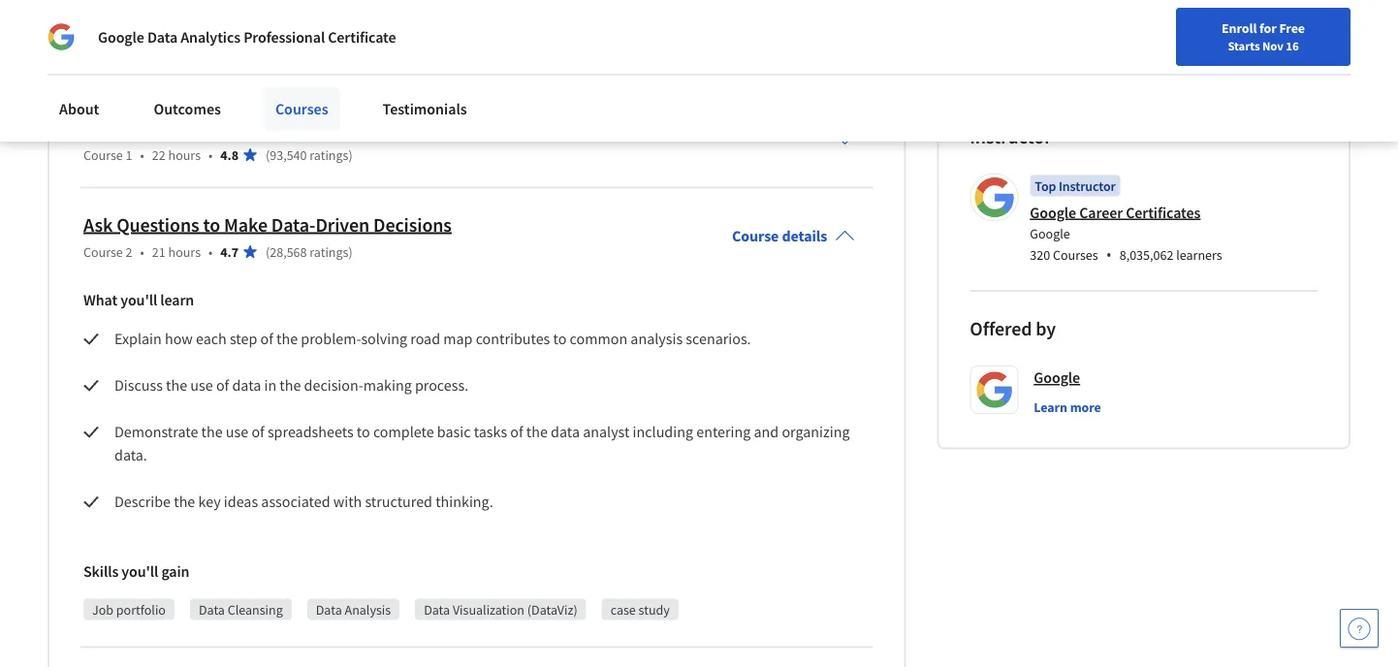 Task type: vqa. For each thing, say whether or not it's contained in the screenshot.
'Visualization'
yes



Task type: locate. For each thing, give the bounding box(es) containing it.
portfolio
[[116, 601, 166, 619]]

hours for data,
[[168, 146, 201, 164]]

data for data cleansing
[[199, 601, 225, 619]]

0 vertical spatial data
[[48, 11, 78, 30]]

1 vertical spatial you'll
[[122, 563, 158, 582]]

1 vertical spatial data
[[232, 376, 261, 396]]

ask questions to make data-driven decisions link
[[83, 213, 452, 237]]

0 vertical spatial ratings
[[310, 146, 349, 164]]

courses inside top instructor google career certificates google 320 courses • 8,035,062 learners
[[1053, 247, 1099, 264]]

data
[[147, 27, 178, 47], [199, 601, 225, 619], [316, 601, 342, 619], [424, 601, 450, 619]]

learn more button
[[1034, 398, 1102, 417]]

2 hours from the top
[[168, 243, 201, 261]]

0 vertical spatial to
[[203, 213, 220, 237]]

more
[[85, 39, 121, 57], [1070, 399, 1102, 416]]

data inside there are 483,000 open jobs in data analytics with a median entry-level salary of $92,000.¹ read more
[[48, 11, 78, 30]]

more right learn
[[1070, 399, 1102, 416]]

you'll left gain
[[122, 563, 158, 582]]

details
[[782, 227, 828, 246]]

hours for questions
[[168, 243, 201, 261]]

you'll for learn
[[120, 291, 157, 310]]

skills you'll gain
[[83, 563, 190, 582]]

spreadsheets
[[268, 423, 354, 442]]

1 vertical spatial (
[[266, 243, 270, 261]]

0 vertical spatial hours
[[168, 146, 201, 164]]

data.
[[114, 446, 147, 466]]

by
[[1036, 317, 1056, 341]]

instructor up career
[[1059, 177, 1116, 195]]

2 ( from the top
[[266, 243, 270, 261]]

28,568
[[270, 243, 307, 261]]

0 vertical spatial you'll
[[120, 291, 157, 310]]

1 vertical spatial use
[[226, 423, 248, 442]]

courses
[[275, 99, 328, 118], [1053, 247, 1099, 264]]

0 vertical spatial (
[[266, 146, 270, 164]]

in inside there are 483,000 open jobs in data analytics with a median entry-level salary of $92,000.¹ read more
[[797, 0, 810, 7]]

associated
[[261, 493, 330, 512]]

use
[[190, 376, 213, 396], [226, 423, 248, 442]]

1 horizontal spatial in
[[797, 0, 810, 7]]

data up read
[[48, 11, 78, 30]]

courses up ( 93,540 ratings )
[[275, 99, 328, 118]]

more inside there are 483,000 open jobs in data analytics with a median entry-level salary of $92,000.¹ read more
[[85, 39, 121, 57]]

testimonials
[[383, 99, 467, 118]]

free
[[1280, 19, 1306, 37]]

organizing
[[782, 423, 850, 442]]

case study
[[611, 601, 670, 619]]

scenarios.
[[686, 330, 751, 349]]

gain
[[161, 563, 190, 582]]

0 vertical spatial use
[[190, 376, 213, 396]]

you'll left learn
[[120, 291, 157, 310]]

decisions
[[373, 213, 452, 237]]

starts
[[1228, 38, 1260, 53]]

data for data visualization (dataviz)
[[424, 601, 450, 619]]

1 hours from the top
[[168, 146, 201, 164]]

course left 2
[[83, 243, 123, 261]]

to left common
[[553, 330, 567, 349]]

data left a
[[147, 27, 178, 47]]

1 horizontal spatial more
[[1070, 399, 1102, 416]]

1 horizontal spatial to
[[357, 423, 370, 442]]

the right step
[[277, 330, 298, 349]]

1 vertical spatial instructor
[[1059, 177, 1116, 195]]

0 horizontal spatial more
[[85, 39, 121, 57]]

0 horizontal spatial instructor
[[970, 125, 1052, 149]]

data left analyst
[[551, 423, 580, 442]]

1 vertical spatial courses
[[1053, 247, 1099, 264]]

• right 1
[[140, 146, 144, 164]]

0 horizontal spatial use
[[190, 376, 213, 396]]

2 horizontal spatial to
[[553, 330, 567, 349]]

explain
[[114, 330, 162, 349]]

course left details
[[732, 227, 779, 246]]

(
[[266, 146, 270, 164], [266, 243, 270, 261]]

use down each
[[190, 376, 213, 396]]

course
[[83, 146, 123, 164], [732, 227, 779, 246], [83, 243, 123, 261]]

solving
[[361, 330, 407, 349]]

1 horizontal spatial courses
[[1053, 247, 1099, 264]]

0 vertical spatial courses
[[275, 99, 328, 118]]

2 vertical spatial data
[[551, 423, 580, 442]]

learn more
[[1034, 399, 1102, 416]]

1 vertical spatial with
[[333, 493, 362, 512]]

data left visualization
[[424, 601, 450, 619]]

data, up 4.8
[[196, 116, 239, 140]]

to inside the 'demonstrate the use of spreadsheets to complete basic tasks of the data analyst including entering and organizing data.'
[[357, 423, 370, 442]]

• left 8,035,062
[[1106, 245, 1112, 266]]

0 horizontal spatial to
[[203, 213, 220, 237]]

make
[[224, 213, 268, 237]]

courses right 320
[[1053, 247, 1099, 264]]

1 vertical spatial hours
[[168, 243, 201, 261]]

1
[[126, 146, 132, 164]]

read more button
[[48, 38, 121, 58]]

jobs
[[765, 0, 794, 7]]

tasks
[[474, 423, 507, 442]]

to
[[203, 213, 220, 237], [553, 330, 567, 349], [357, 423, 370, 442]]

level
[[289, 11, 322, 30]]

0 vertical spatial in
[[797, 0, 810, 7]]

the
[[277, 330, 298, 349], [166, 376, 187, 396], [280, 376, 301, 396], [201, 423, 223, 442], [527, 423, 548, 442], [174, 493, 195, 512]]

cleansing
[[228, 601, 283, 619]]

to left make
[[203, 213, 220, 237]]

0 horizontal spatial courses
[[275, 99, 328, 118]]

• left 4.8
[[209, 146, 213, 164]]

coursera image
[[23, 16, 146, 47]]

of right salary
[[370, 11, 384, 30]]

course for foundations: data, data, everywhere
[[83, 146, 123, 164]]

of inside there are 483,000 open jobs in data analytics with a median entry-level salary of $92,000.¹ read more
[[370, 11, 384, 30]]

1 vertical spatial ratings
[[310, 243, 349, 261]]

( 28,568 ratings )
[[266, 243, 353, 261]]

data
[[48, 11, 78, 30], [232, 376, 261, 396], [551, 423, 580, 442]]

top
[[1035, 177, 1057, 195]]

data down step
[[232, 376, 261, 396]]

google up learn
[[1034, 369, 1081, 388]]

2 vertical spatial to
[[357, 423, 370, 442]]

( down ask questions to make data-driven decisions
[[266, 243, 270, 261]]

use inside the 'demonstrate the use of spreadsheets to complete basic tasks of the data analyst including entering and organizing data.'
[[226, 423, 248, 442]]

data for data analysis
[[316, 601, 342, 619]]

to left complete
[[357, 423, 370, 442]]

data visualization (dataviz)
[[424, 601, 578, 619]]

what you'll learn
[[83, 291, 194, 310]]

in for jobs
[[797, 0, 810, 7]]

0 horizontal spatial data
[[48, 11, 78, 30]]

about link
[[48, 87, 111, 130]]

) for make
[[349, 243, 353, 261]]

8,035,062
[[1120, 247, 1174, 264]]

1 ) from the top
[[349, 146, 353, 164]]

1 ratings from the top
[[310, 146, 349, 164]]

with left structured
[[333, 493, 362, 512]]

use up ideas
[[226, 423, 248, 442]]

ratings
[[310, 146, 349, 164], [310, 243, 349, 261]]

instructor inside top instructor google career certificates google 320 courses • 8,035,062 learners
[[1059, 177, 1116, 195]]

median
[[192, 11, 244, 30]]

data analysis
[[316, 601, 391, 619]]

instructor up top
[[970, 125, 1052, 149]]

1 ( from the top
[[266, 146, 270, 164]]

1 data, from the left
[[196, 116, 239, 140]]

1 vertical spatial to
[[553, 330, 567, 349]]

use for data
[[190, 376, 213, 396]]

entering
[[697, 423, 751, 442]]

0 vertical spatial )
[[349, 146, 353, 164]]

2 ) from the top
[[349, 243, 353, 261]]

map
[[444, 330, 473, 349]]

2 horizontal spatial data
[[551, 423, 580, 442]]

ratings for everywhere
[[310, 146, 349, 164]]

course inside dropdown button
[[732, 227, 779, 246]]

google right read
[[98, 27, 144, 47]]

0 vertical spatial more
[[85, 39, 121, 57]]

data-
[[271, 213, 316, 237]]

the right demonstrate
[[201, 423, 223, 442]]

1 horizontal spatial use
[[226, 423, 248, 442]]

hours right 22
[[168, 146, 201, 164]]

menu item
[[992, 19, 1116, 82]]

ratings down everywhere
[[310, 146, 349, 164]]

hours
[[168, 146, 201, 164], [168, 243, 201, 261]]

2
[[126, 243, 132, 261]]

data left cleansing
[[199, 601, 225, 619]]

with left a
[[146, 11, 178, 30]]

0 vertical spatial with
[[146, 11, 178, 30]]

1 horizontal spatial instructor
[[1059, 177, 1116, 195]]

with
[[146, 11, 178, 30], [333, 493, 362, 512]]

(dataviz)
[[527, 601, 578, 619]]

1 horizontal spatial data,
[[243, 116, 286, 140]]

ideas
[[224, 493, 258, 512]]

) down everywhere
[[349, 146, 353, 164]]

None search field
[[276, 12, 597, 51]]

1 horizontal spatial with
[[333, 493, 362, 512]]

data, up 93,540
[[243, 116, 286, 140]]

professional
[[244, 27, 325, 47]]

in up spreadsheets
[[264, 376, 277, 396]]

1 vertical spatial more
[[1070, 399, 1102, 416]]

more down analytics
[[85, 39, 121, 57]]

0 horizontal spatial data,
[[196, 116, 239, 140]]

0 horizontal spatial with
[[146, 11, 178, 30]]

ratings down the driven
[[310, 243, 349, 261]]

testimonials link
[[371, 87, 479, 130]]

of left spreadsheets
[[252, 423, 265, 442]]

problem-
[[301, 330, 361, 349]]

use for spreadsheets
[[226, 423, 248, 442]]

( right 4.8
[[266, 146, 270, 164]]

courses link
[[264, 87, 340, 130]]

0 horizontal spatial in
[[264, 376, 277, 396]]

job portfolio
[[92, 601, 166, 619]]

1 vertical spatial )
[[349, 243, 353, 261]]

data left analysis
[[316, 601, 342, 619]]

open
[[728, 0, 762, 7]]

course left 1
[[83, 146, 123, 164]]

in right jobs
[[797, 0, 810, 7]]

the right tasks
[[527, 423, 548, 442]]

) down the driven
[[349, 243, 353, 261]]

you'll
[[120, 291, 157, 310], [122, 563, 158, 582]]

2 ratings from the top
[[310, 243, 349, 261]]

hours right 21
[[168, 243, 201, 261]]

learn
[[160, 291, 194, 310]]

salary
[[325, 11, 367, 30]]

483,000
[[671, 0, 725, 7]]

of down each
[[216, 376, 229, 396]]

1 vertical spatial in
[[264, 376, 277, 396]]

outcomes link
[[142, 87, 233, 130]]

data inside the 'demonstrate the use of spreadsheets to complete basic tasks of the data analyst including entering and organizing data.'
[[551, 423, 580, 442]]



Task type: describe. For each thing, give the bounding box(es) containing it.
discuss
[[114, 376, 163, 396]]

and
[[754, 423, 779, 442]]

google image
[[48, 23, 75, 50]]

certificate
[[328, 27, 396, 47]]

22
[[152, 146, 166, 164]]

$92,000.¹
[[387, 11, 451, 30]]

certificates
[[1126, 203, 1201, 223]]

google up 320
[[1030, 225, 1071, 243]]

what
[[83, 291, 117, 310]]

complete
[[373, 423, 434, 442]]

everywhere
[[290, 116, 388, 140]]

visualization
[[453, 601, 525, 619]]

you'll for gain
[[122, 563, 158, 582]]

discuss the use of data in the decision-making process.
[[114, 376, 469, 396]]

4.8
[[220, 146, 239, 164]]

there
[[603, 0, 642, 7]]

career
[[1080, 203, 1123, 223]]

learners
[[1177, 247, 1223, 264]]

basic
[[437, 423, 471, 442]]

top instructor google career certificates google 320 courses • 8,035,062 learners
[[1030, 177, 1223, 266]]

describe
[[114, 493, 171, 512]]

21
[[152, 243, 166, 261]]

learn
[[1034, 399, 1068, 416]]

• right 2
[[140, 243, 144, 261]]

decision-
[[304, 376, 363, 396]]

driven
[[316, 213, 370, 237]]

demonstrate the use of spreadsheets to complete basic tasks of the data analyst including entering and organizing data.
[[114, 423, 853, 466]]

ratings for make
[[310, 243, 349, 261]]

help center image
[[1348, 617, 1372, 640]]

demonstrate
[[114, 423, 198, 442]]

of right tasks
[[510, 423, 523, 442]]

foundations:
[[83, 116, 192, 140]]

93,540
[[270, 146, 307, 164]]

( for make
[[266, 243, 270, 261]]

google career certificates link
[[1030, 203, 1201, 223]]

structured
[[365, 493, 433, 512]]

of right step
[[260, 330, 273, 349]]

google career certificates image
[[973, 176, 1016, 219]]

entry-
[[247, 11, 289, 30]]

google down top
[[1030, 203, 1077, 223]]

offered
[[970, 317, 1032, 341]]

step
[[230, 330, 257, 349]]

google link
[[1034, 366, 1081, 390]]

320
[[1030, 247, 1051, 264]]

1 horizontal spatial data
[[232, 376, 261, 396]]

nov
[[1263, 38, 1284, 53]]

the left decision-
[[280, 376, 301, 396]]

( 93,540 ratings )
[[266, 146, 353, 164]]

skills
[[83, 563, 119, 582]]

ask questions to make data-driven decisions
[[83, 213, 452, 237]]

enroll
[[1222, 19, 1257, 37]]

explain how each step of the problem-solving road map contributes to common analysis scenarios.
[[114, 330, 751, 349]]

how
[[165, 330, 193, 349]]

course 2 • 21 hours •
[[83, 243, 213, 261]]

enroll for free starts nov 16
[[1222, 19, 1306, 53]]

) for everywhere
[[349, 146, 353, 164]]

making
[[363, 376, 412, 396]]

google data analytics professional certificate
[[98, 27, 396, 47]]

course details button
[[717, 200, 870, 273]]

0 vertical spatial instructor
[[970, 125, 1052, 149]]

contributes
[[476, 330, 550, 349]]

offered by
[[970, 317, 1056, 341]]

analysis
[[631, 330, 683, 349]]

in for data
[[264, 376, 277, 396]]

course for ask questions to make data-driven decisions
[[83, 243, 123, 261]]

for
[[1260, 19, 1277, 37]]

• left the 4.7
[[209, 243, 213, 261]]

thinking.
[[436, 493, 493, 512]]

the right "discuss"
[[166, 376, 187, 396]]

course details
[[732, 227, 828, 246]]

key
[[198, 493, 221, 512]]

outcomes
[[154, 99, 221, 118]]

each
[[196, 330, 227, 349]]

• inside top instructor google career certificates google 320 courses • 8,035,062 learners
[[1106, 245, 1112, 266]]

more inside button
[[1070, 399, 1102, 416]]

foundations: data, data, everywhere
[[83, 116, 388, 140]]

process.
[[415, 376, 469, 396]]

analysis
[[345, 601, 391, 619]]

the left key
[[174, 493, 195, 512]]

analytics
[[81, 11, 143, 30]]

read
[[48, 39, 81, 57]]

questions
[[117, 213, 199, 237]]

are
[[646, 0, 668, 7]]

analyst
[[583, 423, 630, 442]]

2 data, from the left
[[243, 116, 286, 140]]

( for everywhere
[[266, 146, 270, 164]]

including
[[633, 423, 694, 442]]

road
[[411, 330, 440, 349]]

with inside there are 483,000 open jobs in data analytics with a median entry-level salary of $92,000.¹ read more
[[146, 11, 178, 30]]

describe the key ideas associated with structured thinking.
[[114, 493, 493, 512]]

about
[[59, 99, 99, 118]]

study
[[639, 601, 670, 619]]

analytics
[[181, 27, 241, 47]]

there are 483,000 open jobs in data analytics with a median entry-level salary of $92,000.¹ read more
[[48, 0, 813, 57]]

foundations: data, data, everywhere link
[[83, 116, 388, 140]]

16
[[1286, 38, 1299, 53]]

courses inside courses link
[[275, 99, 328, 118]]



